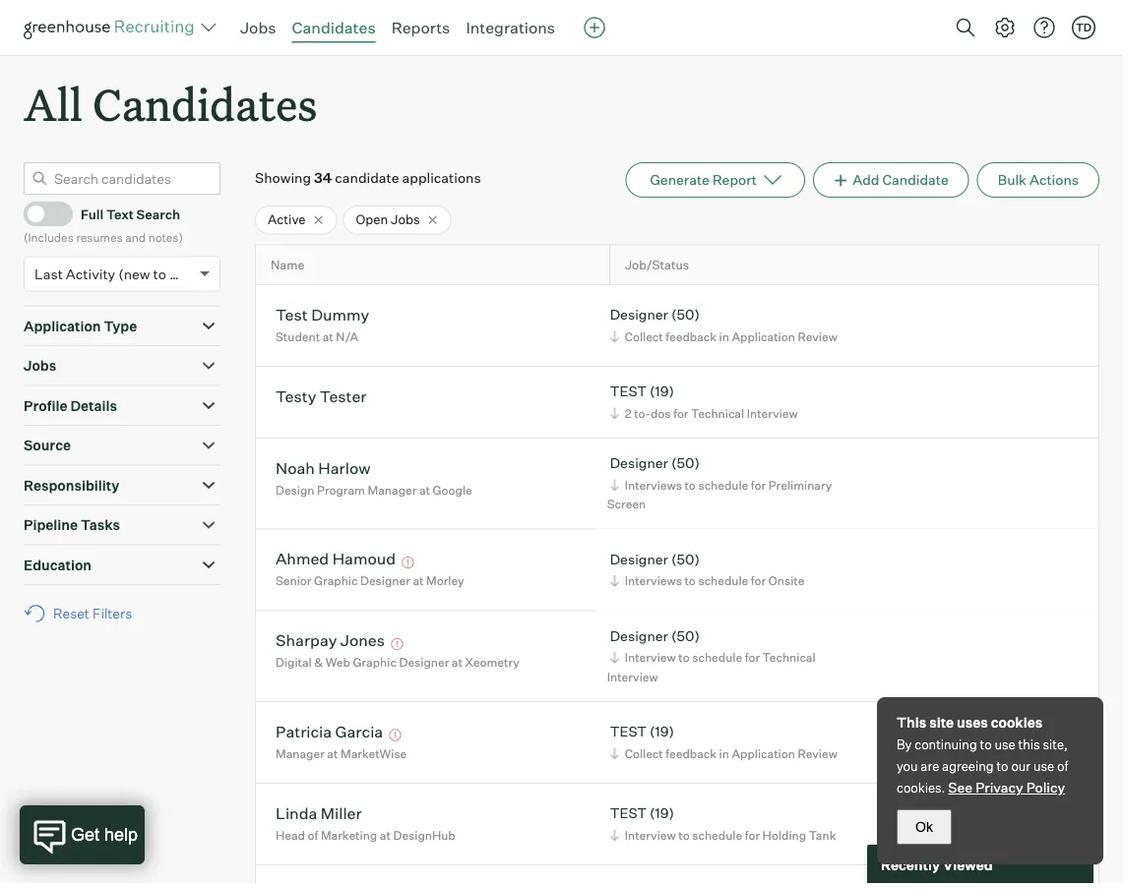 Task type: vqa. For each thing, say whether or not it's contained in the screenshot.


Task type: describe. For each thing, give the bounding box(es) containing it.
applications
[[402, 169, 481, 187]]

responsibility
[[24, 477, 119, 494]]

pipeline
[[24, 517, 78, 534]]

Search candidates field
[[24, 163, 220, 195]]

resumes
[[76, 230, 123, 245]]

job/status
[[625, 258, 689, 273]]

interview to schedule for holding tank link
[[607, 826, 841, 845]]

reports link
[[391, 18, 450, 37]]

digital & web graphic designer at xeometry
[[276, 656, 520, 670]]

linda miller link
[[276, 804, 362, 826]]

checkmark image
[[32, 206, 47, 220]]

reset filters
[[53, 606, 132, 623]]

for for test (19) interview to schedule for holding tank
[[745, 828, 760, 843]]

test (19) collect feedback in application review
[[610, 724, 837, 761]]

head
[[276, 828, 305, 843]]

(50) for designer (50) interviews to schedule for onsite
[[671, 551, 700, 568]]

policy
[[1026, 780, 1065, 797]]

harlow
[[318, 458, 371, 478]]

designer down ahmed hamoud has been in onsite for more than 21 days image on the left of page
[[360, 574, 410, 589]]

notes)
[[148, 230, 183, 245]]

integrations
[[466, 18, 555, 37]]

interviews for designer (50) interviews to schedule for onsite
[[625, 574, 682, 589]]

tester
[[320, 386, 367, 406]]

&
[[314, 656, 323, 670]]

bulk actions
[[998, 171, 1079, 189]]

collect for designer
[[625, 329, 663, 344]]

manager at marketwise
[[276, 747, 407, 761]]

for for test (19) 2 to-dos for technical interview
[[673, 406, 688, 421]]

bulk
[[998, 171, 1027, 189]]

sharpay
[[276, 631, 337, 651]]

2
[[625, 406, 631, 421]]

0 horizontal spatial jobs
[[24, 357, 56, 375]]

continuing
[[915, 737, 977, 753]]

text
[[106, 206, 134, 222]]

candidate reports are now available! apply filters and select "view in app" element
[[625, 163, 805, 198]]

interviews for designer (50) interviews to schedule for preliminary screen
[[625, 478, 682, 493]]

our
[[1011, 759, 1031, 775]]

this
[[1018, 737, 1040, 753]]

open
[[356, 212, 388, 228]]

jobs link
[[240, 18, 276, 37]]

senior graphic designer at morley
[[276, 574, 464, 589]]

sharpay jones link
[[276, 631, 385, 654]]

test for test (19) interview to schedule for holding tank
[[610, 805, 647, 823]]

report
[[713, 171, 757, 189]]

this site uses cookies
[[897, 715, 1043, 732]]

noah harlow link
[[276, 458, 371, 481]]

last
[[34, 265, 63, 283]]

see
[[948, 780, 973, 797]]

interview inside test (19) interview to schedule for holding tank
[[625, 828, 676, 843]]

senior
[[276, 574, 311, 589]]

agreeing
[[942, 759, 994, 775]]

for for designer (50) interview to schedule for technical interview
[[745, 651, 760, 666]]

in for (50)
[[719, 329, 729, 344]]

test for test (19) 2 to-dos for technical interview
[[610, 383, 647, 400]]

td button
[[1072, 16, 1095, 39]]

ahmed hamoud has been in onsite for more than 21 days image
[[399, 557, 417, 569]]

td button
[[1068, 12, 1099, 43]]

marketwise
[[341, 747, 407, 761]]

(50) for designer (50) interviews to schedule for preliminary screen
[[671, 455, 700, 472]]

testy
[[276, 386, 316, 406]]

greenhouse recruiting image
[[24, 16, 201, 39]]

full
[[81, 206, 104, 222]]

search image
[[954, 16, 977, 39]]

generate
[[650, 171, 710, 189]]

collect feedback in application review link for (50)
[[607, 327, 842, 346]]

cookies
[[991, 715, 1043, 732]]

test
[[276, 305, 308, 324]]

generate report
[[650, 171, 757, 189]]

for for designer (50) interviews to schedule for onsite
[[751, 574, 766, 589]]

patricia garcia link
[[276, 722, 383, 745]]

interviews to schedule for preliminary screen link
[[607, 476, 832, 514]]

profile
[[24, 397, 67, 415]]

test (19) interview to schedule for holding tank
[[610, 805, 836, 843]]

for for designer (50) interviews to schedule for preliminary screen
[[751, 478, 766, 493]]

0 vertical spatial use
[[995, 737, 1015, 753]]

tank
[[809, 828, 836, 843]]

add candidate link
[[813, 163, 969, 198]]

generate report button
[[625, 163, 805, 198]]

to for designer (50) interviews to schedule for preliminary screen
[[684, 478, 696, 493]]

application type
[[24, 318, 137, 335]]

onsite
[[768, 574, 805, 589]]

in for (19)
[[719, 747, 729, 761]]

review for (19)
[[798, 747, 837, 761]]

schedule for designer (50) interview to schedule for technical interview
[[692, 651, 742, 666]]

interviews to schedule for onsite link
[[607, 572, 809, 591]]

site,
[[1043, 737, 1068, 753]]

(19) for test (19) collect feedback in application review
[[650, 724, 674, 741]]

at inside noah harlow design program manager at google
[[419, 483, 430, 498]]

dummy
[[311, 305, 369, 324]]

name
[[271, 258, 304, 273]]

open jobs
[[356, 212, 420, 228]]

integrations link
[[466, 18, 555, 37]]

technical for (19)
[[691, 406, 744, 421]]

(50) for designer (50) collect feedback in application review
[[671, 306, 700, 324]]

feedback for (19)
[[666, 747, 717, 761]]

this
[[897, 715, 926, 732]]

preliminary
[[768, 478, 832, 493]]

designer (50) interviews to schedule for onsite
[[610, 551, 805, 589]]

google
[[433, 483, 472, 498]]

1 vertical spatial use
[[1033, 759, 1054, 775]]

patricia garcia
[[276, 722, 383, 742]]

showing
[[255, 169, 311, 187]]

designer for designer (50) interview to schedule for technical interview
[[610, 628, 668, 645]]

at left xeometry
[[452, 656, 463, 670]]

configure image
[[993, 16, 1017, 39]]

designer down sharpay jones has been in technical interview for more than 14 days icon
[[399, 656, 449, 670]]

interview inside test (19) 2 to-dos for technical interview
[[747, 406, 798, 421]]

designer for designer (50) interviews to schedule for onsite
[[610, 551, 668, 568]]

of inside "linda miller head of marketing at designhub"
[[308, 828, 318, 843]]



Task type: locate. For each thing, give the bounding box(es) containing it.
test inside test (19) interview to schedule for holding tank
[[610, 805, 647, 823]]

jobs left candidates link
[[240, 18, 276, 37]]

3 test from the top
[[610, 805, 647, 823]]

1 vertical spatial graphic
[[353, 656, 397, 670]]

0 vertical spatial candidates
[[292, 18, 376, 37]]

for inside test (19) interview to schedule for holding tank
[[745, 828, 760, 843]]

use left this on the bottom of page
[[995, 737, 1015, 753]]

recently viewed
[[881, 857, 993, 874]]

2 in from the top
[[719, 747, 729, 761]]

1 vertical spatial of
[[308, 828, 318, 843]]

ok button
[[897, 810, 952, 845]]

jobs up profile
[[24, 357, 56, 375]]

in inside designer (50) collect feedback in application review
[[719, 329, 729, 344]]

web
[[325, 656, 350, 670]]

for right dos
[[673, 406, 688, 421]]

2 (50) from the top
[[671, 455, 700, 472]]

schedule for designer (50) interviews to schedule for onsite
[[698, 574, 748, 589]]

1 in from the top
[[719, 329, 729, 344]]

designer up screen at bottom
[[610, 455, 668, 472]]

interviews up screen at bottom
[[625, 478, 682, 493]]

interview
[[747, 406, 798, 421], [625, 651, 676, 666], [607, 670, 658, 685], [625, 828, 676, 843]]

td
[[1076, 21, 1092, 34]]

review inside test (19) collect feedback in application review
[[798, 747, 837, 761]]

of down the site,
[[1057, 759, 1068, 775]]

for
[[673, 406, 688, 421], [751, 478, 766, 493], [751, 574, 766, 589], [745, 651, 760, 666], [745, 828, 760, 843]]

application for designer (50)
[[732, 329, 795, 344]]

showing 34 candidate applications
[[255, 169, 481, 187]]

(50) inside designer (50) interviews to schedule for preliminary screen
[[671, 455, 700, 472]]

designer (50) interviews to schedule for preliminary screen
[[607, 455, 832, 512]]

candidates
[[292, 18, 376, 37], [93, 75, 317, 133]]

(19) inside test (19) collect feedback in application review
[[650, 724, 674, 741]]

noah
[[276, 458, 315, 478]]

in up test (19) interview to schedule for holding tank
[[719, 747, 729, 761]]

to inside designer (50) interviews to schedule for onsite
[[684, 574, 696, 589]]

test inside test (19) collect feedback in application review
[[610, 724, 647, 741]]

3 (19) from the top
[[650, 805, 674, 823]]

reset filters button
[[24, 596, 142, 633]]

0 vertical spatial of
[[1057, 759, 1068, 775]]

interviews inside designer (50) interviews to schedule for onsite
[[625, 574, 682, 589]]

schedule inside test (19) interview to schedule for holding tank
[[692, 828, 742, 843]]

3 (50) from the top
[[671, 551, 700, 568]]

0 vertical spatial interviews
[[625, 478, 682, 493]]

jobs
[[240, 18, 276, 37], [391, 212, 420, 228], [24, 357, 56, 375]]

1 (50) from the top
[[671, 306, 700, 324]]

student
[[276, 329, 320, 344]]

1 vertical spatial technical
[[762, 651, 816, 666]]

see privacy policy link
[[948, 780, 1065, 797]]

use up policy
[[1033, 759, 1054, 775]]

manager right program
[[368, 483, 417, 498]]

type
[[104, 318, 137, 335]]

designer for designer (50) collect feedback in application review
[[610, 306, 668, 324]]

2 review from the top
[[798, 747, 837, 761]]

by
[[897, 737, 912, 753]]

use
[[995, 737, 1015, 753], [1033, 759, 1054, 775]]

schedule inside the 'designer (50) interview to schedule for technical interview'
[[692, 651, 742, 666]]

to for test (19) interview to schedule for holding tank
[[678, 828, 690, 843]]

to
[[153, 265, 166, 283], [684, 478, 696, 493], [684, 574, 696, 589], [678, 651, 690, 666], [980, 737, 992, 753], [997, 759, 1008, 775], [678, 828, 690, 843]]

patricia
[[276, 722, 332, 742]]

designer inside designer (50) interviews to schedule for preliminary screen
[[610, 455, 668, 472]]

details
[[70, 397, 117, 415]]

collect inside test (19) collect feedback in application review
[[625, 747, 663, 761]]

1 horizontal spatial jobs
[[240, 18, 276, 37]]

1 horizontal spatial of
[[1057, 759, 1068, 775]]

graphic down jones
[[353, 656, 397, 670]]

4 (50) from the top
[[671, 628, 700, 645]]

miller
[[321, 804, 362, 824]]

at down "patricia garcia" link
[[327, 747, 338, 761]]

design
[[276, 483, 314, 498]]

recently
[[881, 857, 940, 874]]

1 vertical spatial candidates
[[93, 75, 317, 133]]

at left google
[[419, 483, 430, 498]]

1 vertical spatial jobs
[[391, 212, 420, 228]]

application inside test (19) collect feedback in application review
[[732, 747, 795, 761]]

filters
[[92, 606, 132, 623]]

feedback inside designer (50) collect feedback in application review
[[666, 329, 717, 344]]

(new
[[118, 265, 150, 283]]

collect feedback in application review link for (19)
[[607, 745, 842, 763]]

to for last activity (new to old)
[[153, 265, 166, 283]]

add
[[853, 171, 879, 189]]

designer up interview to schedule for technical interview link
[[610, 628, 668, 645]]

test inside test (19) 2 to-dos for technical interview
[[610, 383, 647, 400]]

add candidate
[[853, 171, 949, 189]]

1 collect feedback in application review link from the top
[[607, 327, 842, 346]]

(19)
[[650, 383, 674, 400], [650, 724, 674, 741], [650, 805, 674, 823]]

application inside designer (50) collect feedback in application review
[[732, 329, 795, 344]]

test dummy student at n/a
[[276, 305, 369, 344]]

old)
[[169, 265, 195, 283]]

1 horizontal spatial technical
[[762, 651, 816, 666]]

interviews down screen at bottom
[[625, 574, 682, 589]]

for left 'holding'
[[745, 828, 760, 843]]

designer inside the 'designer (50) interview to schedule for technical interview'
[[610, 628, 668, 645]]

2 interviews from the top
[[625, 574, 682, 589]]

0 vertical spatial collect
[[625, 329, 663, 344]]

schedule for designer (50) interviews to schedule for preliminary screen
[[698, 478, 748, 493]]

to for designer (50) interviews to schedule for onsite
[[684, 574, 696, 589]]

review inside designer (50) collect feedback in application review
[[798, 329, 837, 344]]

(19) for test (19) interview to schedule for holding tank
[[650, 805, 674, 823]]

collect feedback in application review link
[[607, 327, 842, 346], [607, 745, 842, 763]]

technical inside test (19) 2 to-dos for technical interview
[[691, 406, 744, 421]]

(19) up dos
[[650, 383, 674, 400]]

0 vertical spatial test
[[610, 383, 647, 400]]

0 horizontal spatial of
[[308, 828, 318, 843]]

collect for test
[[625, 747, 663, 761]]

2 vertical spatial test
[[610, 805, 647, 823]]

jobs right open
[[391, 212, 420, 228]]

digital
[[276, 656, 312, 670]]

activity
[[66, 265, 115, 283]]

1 collect from the top
[[625, 329, 663, 344]]

to inside the 'designer (50) interview to schedule for technical interview'
[[678, 651, 690, 666]]

pipeline tasks
[[24, 517, 120, 534]]

1 vertical spatial test
[[610, 724, 647, 741]]

(19) down interview to schedule for technical interview link
[[650, 724, 674, 741]]

0 vertical spatial collect feedback in application review link
[[607, 327, 842, 346]]

interviews
[[625, 478, 682, 493], [625, 574, 682, 589]]

dos
[[651, 406, 671, 421]]

test for test (19) collect feedback in application review
[[610, 724, 647, 741]]

(50) up interviews to schedule for onsite link
[[671, 551, 700, 568]]

uses
[[957, 715, 988, 732]]

0 horizontal spatial technical
[[691, 406, 744, 421]]

schedule left onsite
[[698, 574, 748, 589]]

2 to-dos for technical interview link
[[607, 404, 803, 423]]

you
[[897, 759, 918, 775]]

collect inside designer (50) collect feedback in application review
[[625, 329, 663, 344]]

(50) up interview to schedule for technical interview link
[[671, 628, 700, 645]]

designer
[[610, 306, 668, 324], [610, 455, 668, 472], [610, 551, 668, 568], [360, 574, 410, 589], [610, 628, 668, 645], [399, 656, 449, 670]]

program
[[317, 483, 365, 498]]

search
[[136, 206, 180, 222]]

last activity (new to old) option
[[34, 265, 195, 283]]

for inside designer (50) interviews to schedule for onsite
[[751, 574, 766, 589]]

linda miller head of marketing at designhub
[[276, 804, 455, 843]]

at down ahmed hamoud has been in onsite for more than 21 days image on the left of page
[[413, 574, 424, 589]]

bulk actions link
[[977, 163, 1099, 198]]

cookies.
[[897, 781, 945, 796]]

0 vertical spatial graphic
[[314, 574, 358, 589]]

(50)
[[671, 306, 700, 324], [671, 455, 700, 472], [671, 551, 700, 568], [671, 628, 700, 645]]

by continuing to use this site, you are agreeing to our use of cookies.
[[897, 737, 1068, 796]]

actions
[[1029, 171, 1079, 189]]

0 vertical spatial jobs
[[240, 18, 276, 37]]

(50) inside designer (50) collect feedback in application review
[[671, 306, 700, 324]]

1 horizontal spatial use
[[1033, 759, 1054, 775]]

schedule down 2 to-dos for technical interview link
[[698, 478, 748, 493]]

to for designer (50) interview to schedule for technical interview
[[678, 651, 690, 666]]

1 vertical spatial review
[[798, 747, 837, 761]]

ok
[[915, 820, 933, 835]]

0 vertical spatial feedback
[[666, 329, 717, 344]]

reports
[[391, 18, 450, 37]]

for left preliminary
[[751, 478, 766, 493]]

of down linda miller link
[[308, 828, 318, 843]]

candidates down jobs link on the top of page
[[93, 75, 317, 133]]

2 horizontal spatial jobs
[[391, 212, 420, 228]]

manager down patricia
[[276, 747, 325, 761]]

sharpay jones has been in technical interview for more than 14 days image
[[388, 639, 406, 651]]

(19) up interview to schedule for holding tank link
[[650, 805, 674, 823]]

jones
[[340, 631, 385, 651]]

at left n/a
[[322, 329, 333, 344]]

0 vertical spatial in
[[719, 329, 729, 344]]

1 review from the top
[[798, 329, 837, 344]]

at inside "linda miller head of marketing at designhub"
[[380, 828, 391, 843]]

0 vertical spatial manager
[[368, 483, 417, 498]]

designer down screen at bottom
[[610, 551, 668, 568]]

1 interviews from the top
[[625, 478, 682, 493]]

feedback up test (19) 2 to-dos for technical interview
[[666, 329, 717, 344]]

schedule left 'holding'
[[692, 828, 742, 843]]

technical right dos
[[691, 406, 744, 421]]

1 (19) from the top
[[650, 383, 674, 400]]

0 horizontal spatial manager
[[276, 747, 325, 761]]

to inside test (19) interview to schedule for holding tank
[[678, 828, 690, 843]]

schedule inside designer (50) interviews to schedule for preliminary screen
[[698, 478, 748, 493]]

screen
[[607, 497, 646, 512]]

last activity (new to old)
[[34, 265, 195, 283]]

2 feedback from the top
[[666, 747, 717, 761]]

manager inside noah harlow design program manager at google
[[368, 483, 417, 498]]

testy tester link
[[276, 386, 367, 409]]

1 vertical spatial collect
[[625, 747, 663, 761]]

in inside test (19) collect feedback in application review
[[719, 747, 729, 761]]

for inside test (19) 2 to-dos for technical interview
[[673, 406, 688, 421]]

designer inside designer (50) interviews to schedule for onsite
[[610, 551, 668, 568]]

of inside by continuing to use this site, you are agreeing to our use of cookies.
[[1057, 759, 1068, 775]]

designer down job/status
[[610, 306, 668, 324]]

to inside designer (50) interviews to schedule for preliminary screen
[[684, 478, 696, 493]]

ahmed
[[276, 549, 329, 569]]

(50) inside the 'designer (50) interview to schedule for technical interview'
[[671, 628, 700, 645]]

0 vertical spatial (19)
[[650, 383, 674, 400]]

(50) down job/status
[[671, 306, 700, 324]]

2 test from the top
[[610, 724, 647, 741]]

designer (50) collect feedback in application review
[[610, 306, 837, 344]]

testy tester
[[276, 386, 367, 406]]

1 vertical spatial manager
[[276, 747, 325, 761]]

for inside designer (50) interviews to schedule for preliminary screen
[[751, 478, 766, 493]]

1 test from the top
[[610, 383, 647, 400]]

2 collect from the top
[[625, 747, 663, 761]]

hamoud
[[332, 549, 396, 569]]

for left onsite
[[751, 574, 766, 589]]

test dummy link
[[276, 305, 369, 327]]

1 vertical spatial interviews
[[625, 574, 682, 589]]

viewed
[[943, 857, 993, 874]]

schedule inside designer (50) interviews to schedule for onsite
[[698, 574, 748, 589]]

application up test (19) interview to schedule for holding tank
[[732, 747, 795, 761]]

collect
[[625, 329, 663, 344], [625, 747, 663, 761]]

1 vertical spatial in
[[719, 747, 729, 761]]

technical for (50)
[[762, 651, 816, 666]]

(19) for test (19) 2 to-dos for technical interview
[[650, 383, 674, 400]]

(19) inside test (19) interview to schedule for holding tank
[[650, 805, 674, 823]]

1 vertical spatial feedback
[[666, 747, 717, 761]]

holding
[[762, 828, 806, 843]]

graphic down ahmed hamoud link
[[314, 574, 358, 589]]

designer for designer (50) interviews to schedule for preliminary screen
[[610, 455, 668, 472]]

collect feedback in application review link up test (19) 2 to-dos for technical interview
[[607, 327, 842, 346]]

collect feedback in application review link up test (19) interview to schedule for holding tank
[[607, 745, 842, 763]]

2 vertical spatial jobs
[[24, 357, 56, 375]]

profile details
[[24, 397, 117, 415]]

feedback up test (19) interview to schedule for holding tank
[[666, 747, 717, 761]]

ahmed hamoud link
[[276, 549, 396, 572]]

schedule down interviews to schedule for onsite link
[[692, 651, 742, 666]]

(50) up interviews to schedule for preliminary screen link
[[671, 455, 700, 472]]

application down last
[[24, 318, 101, 335]]

review
[[798, 329, 837, 344], [798, 747, 837, 761]]

and
[[125, 230, 146, 245]]

(50) for designer (50) interview to schedule for technical interview
[[671, 628, 700, 645]]

feedback for (50)
[[666, 329, 717, 344]]

technical down onsite
[[762, 651, 816, 666]]

technical
[[691, 406, 744, 421], [762, 651, 816, 666]]

0 vertical spatial technical
[[691, 406, 744, 421]]

2 collect feedback in application review link from the top
[[607, 745, 842, 763]]

n/a
[[336, 329, 358, 344]]

at right marketing
[[380, 828, 391, 843]]

privacy
[[976, 780, 1023, 797]]

1 horizontal spatial manager
[[368, 483, 417, 498]]

review for (50)
[[798, 329, 837, 344]]

source
[[24, 437, 71, 454]]

for inside the 'designer (50) interview to schedule for technical interview'
[[745, 651, 760, 666]]

technical inside the 'designer (50) interview to schedule for technical interview'
[[762, 651, 816, 666]]

1 vertical spatial (19)
[[650, 724, 674, 741]]

schedule
[[698, 478, 748, 493], [698, 574, 748, 589], [692, 651, 742, 666], [692, 828, 742, 843]]

interview to schedule for technical interview link
[[607, 649, 816, 687]]

feedback inside test (19) collect feedback in application review
[[666, 747, 717, 761]]

schedule for test (19) interview to schedule for holding tank
[[692, 828, 742, 843]]

interviews inside designer (50) interviews to schedule for preliminary screen
[[625, 478, 682, 493]]

test
[[610, 383, 647, 400], [610, 724, 647, 741], [610, 805, 647, 823]]

designhub
[[393, 828, 455, 843]]

1 feedback from the top
[[666, 329, 717, 344]]

ahmed hamoud
[[276, 549, 396, 569]]

patricia garcia has been in application review for more than 5 days image
[[386, 730, 404, 742]]

candidates right jobs link on the top of page
[[292, 18, 376, 37]]

0 vertical spatial review
[[798, 329, 837, 344]]

0 horizontal spatial use
[[995, 737, 1015, 753]]

(19) inside test (19) 2 to-dos for technical interview
[[650, 383, 674, 400]]

(50) inside designer (50) interviews to schedule for onsite
[[671, 551, 700, 568]]

2 (19) from the top
[[650, 724, 674, 741]]

at inside test dummy student at n/a
[[322, 329, 333, 344]]

to-
[[634, 406, 651, 421]]

application up test (19) 2 to-dos for technical interview
[[732, 329, 795, 344]]

in up test (19) 2 to-dos for technical interview
[[719, 329, 729, 344]]

1 vertical spatial collect feedback in application review link
[[607, 745, 842, 763]]

designer inside designer (50) collect feedback in application review
[[610, 306, 668, 324]]

for down interviews to schedule for onsite link
[[745, 651, 760, 666]]

2 vertical spatial (19)
[[650, 805, 674, 823]]

application for test (19)
[[732, 747, 795, 761]]

morley
[[426, 574, 464, 589]]

candidate
[[335, 169, 399, 187]]



